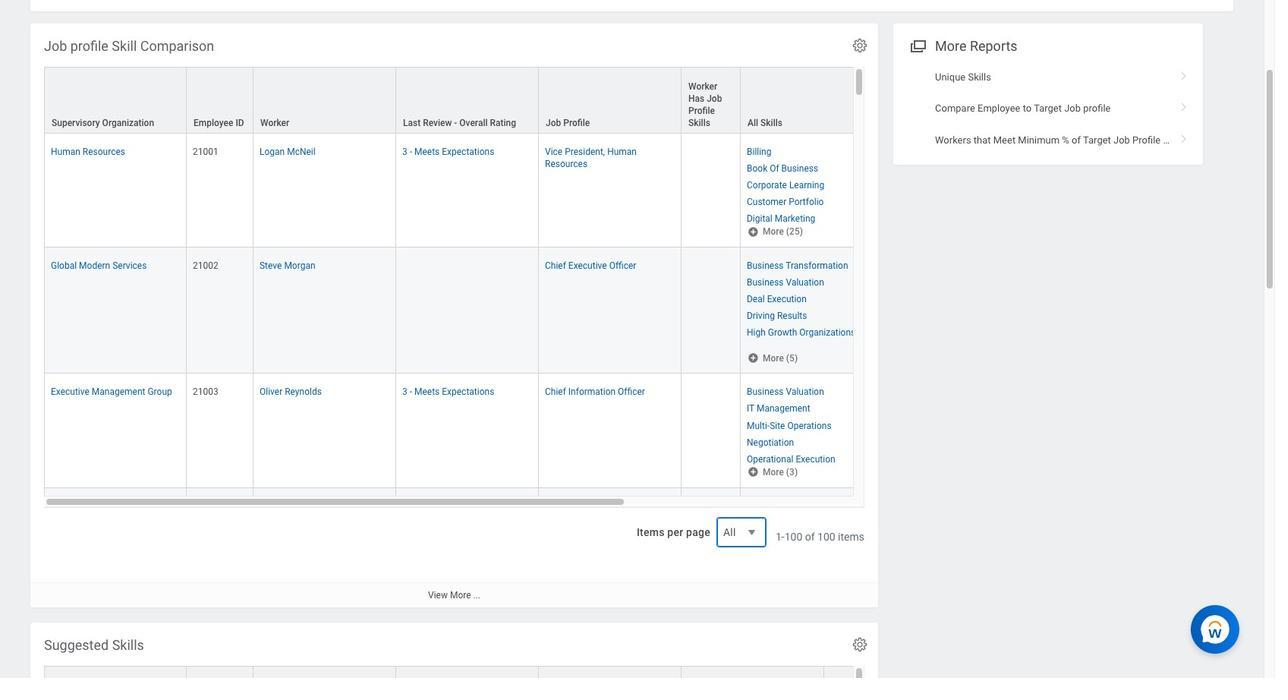Task type: describe. For each thing, give the bounding box(es) containing it.
compare
[[936, 103, 976, 114]]

more for more (3)
[[763, 467, 784, 477]]

skills inside worker has job profile skills
[[689, 118, 711, 128]]

execution for operational execution
[[796, 454, 836, 465]]

chief for chief executive officer
[[545, 261, 566, 271]]

3 for chief information officer
[[403, 387, 408, 397]]

1-100 of 100 items
[[776, 531, 865, 543]]

job inside compare employee to target job profile link
[[1065, 103, 1081, 114]]

management for executive
[[92, 387, 145, 397]]

chevron right image for profile
[[1175, 97, 1195, 113]]

book of business
[[747, 163, 819, 174]]

overall
[[460, 118, 488, 128]]

last review - overall rating column header
[[396, 67, 539, 134]]

steve morgan link
[[260, 258, 316, 271]]

configure job profile skill comparison image
[[852, 37, 869, 54]]

negotiation
[[747, 437, 795, 448]]

3 - meets expectations link for chief
[[403, 384, 495, 397]]

suggested
[[44, 637, 109, 653]]

resources inside 'link'
[[83, 146, 125, 157]]

chief information officer
[[545, 387, 645, 397]]

workers that meet minimum % of target job profile skills
[[936, 134, 1187, 146]]

officer for chief executive officer
[[610, 261, 637, 271]]

business valuation for first business valuation link
[[747, 277, 825, 288]]

driving
[[747, 311, 775, 321]]

chief for chief information officer
[[545, 387, 566, 397]]

- for vice
[[410, 146, 412, 157]]

worker has job profile skills column header
[[682, 67, 741, 134]]

it
[[747, 404, 755, 414]]

worker for worker
[[260, 118, 290, 128]]

employee id column header
[[187, 67, 254, 134]]

oliver reynolds
[[260, 387, 322, 397]]

deal
[[747, 294, 765, 305]]

all skills
[[748, 118, 783, 128]]

items
[[839, 531, 865, 543]]

management for it
[[757, 404, 811, 414]]

items selected list for (5)
[[747, 258, 877, 351]]

chief information officer link
[[545, 384, 645, 397]]

workers
[[936, 134, 972, 146]]

of inside list
[[1072, 134, 1081, 146]]

last review - overall rating
[[403, 118, 516, 128]]

employee id
[[194, 118, 244, 128]]

page
[[687, 526, 711, 538]]

0 horizontal spatial profile
[[564, 118, 590, 128]]

job inside job profile popup button
[[546, 118, 561, 128]]

more (25)
[[763, 226, 803, 237]]

1 horizontal spatial employee
[[978, 103, 1021, 114]]

view
[[428, 590, 448, 601]]

profile inside 'element'
[[70, 38, 109, 54]]

- for chief
[[410, 387, 412, 397]]

operational
[[747, 454, 794, 465]]

organization
[[102, 118, 154, 128]]

supervisory
[[52, 118, 100, 128]]

logan mcneil link
[[260, 143, 316, 157]]

items
[[637, 526, 665, 538]]

minimum
[[1019, 134, 1060, 146]]

business transformation link
[[747, 258, 849, 271]]

job profile
[[546, 118, 590, 128]]

steve
[[260, 261, 282, 271]]

oliver
[[260, 387, 283, 397]]

unique
[[936, 71, 966, 83]]

multi-site operations
[[747, 420, 832, 431]]

business for business transformation link
[[747, 261, 784, 271]]

executive management group
[[51, 387, 172, 397]]

more for more (5)
[[763, 353, 784, 363]]

corporate
[[747, 180, 787, 191]]

to
[[1023, 103, 1032, 114]]

21002
[[193, 261, 218, 271]]

president,
[[565, 146, 605, 157]]

customer portfolio link
[[747, 194, 824, 207]]

3 column header from the left
[[254, 666, 396, 678]]

more reports
[[936, 38, 1018, 54]]

digital marketing link
[[747, 210, 816, 224]]

billing
[[747, 146, 772, 157]]

3 - meets expectations for vice president, human resources
[[403, 146, 495, 157]]

book
[[747, 163, 768, 174]]

portfolio
[[789, 197, 824, 207]]

skill
[[112, 38, 137, 54]]

row containing global modern services
[[44, 248, 1170, 374]]

(5)
[[787, 353, 798, 363]]

last review - overall rating button
[[396, 67, 538, 133]]

more for more reports
[[936, 38, 967, 54]]

more (25) button
[[747, 225, 805, 238]]

more (5)
[[763, 353, 798, 363]]

of inside status
[[806, 531, 815, 543]]

unique skills link
[[894, 61, 1204, 93]]

group
[[148, 387, 172, 397]]

human inside "vice president, human resources"
[[608, 146, 637, 157]]

1 horizontal spatial executive
[[569, 261, 607, 271]]

digital marketing
[[747, 213, 816, 224]]

configure suggested skills image
[[852, 636, 869, 653]]

organizations
[[800, 328, 856, 338]]

chevron right image for of
[[1175, 129, 1195, 144]]

2 business valuation link from the top
[[747, 384, 825, 397]]

worker has job profile skills
[[689, 81, 723, 128]]

per
[[668, 526, 684, 538]]

3 - meets expectations for chief information officer
[[403, 387, 495, 397]]

resources inside "vice president, human resources"
[[545, 159, 588, 169]]

business for first business valuation link
[[747, 277, 784, 288]]

business for first business valuation link from the bottom of the job profile skill comparison 'element'
[[747, 387, 784, 397]]

reports
[[970, 38, 1018, 54]]

deal execution link
[[747, 291, 807, 305]]

21001
[[193, 146, 218, 157]]

marketing
[[775, 213, 816, 224]]

- inside popup button
[[454, 118, 457, 128]]

job profile column header
[[539, 67, 682, 134]]

meets for vice president, human resources
[[415, 146, 440, 157]]

has
[[689, 93, 705, 104]]

reynolds
[[285, 387, 322, 397]]

job profile skill comparison
[[44, 38, 214, 54]]

1-100 of 100 items status
[[776, 529, 865, 544]]

(25)
[[787, 226, 803, 237]]

skills for all skills
[[761, 118, 783, 128]]

driving results link
[[747, 308, 808, 321]]

morgan
[[284, 261, 316, 271]]

human resources link
[[51, 143, 125, 157]]

expectations for vice
[[442, 146, 495, 157]]

skills inside workers that meet minimum % of target job profile skills link
[[1164, 134, 1187, 146]]

oliver reynolds link
[[260, 384, 322, 397]]

last
[[403, 118, 421, 128]]

all skills button
[[741, 67, 883, 133]]



Task type: vqa. For each thing, say whether or not it's contained in the screenshot.
view printable version (pdf) IMAGE
no



Task type: locate. For each thing, give the bounding box(es) containing it.
1 row from the top
[[44, 67, 1170, 134]]

column header
[[44, 666, 187, 678], [187, 666, 254, 678], [254, 666, 396, 678], [396, 666, 539, 678], [539, 666, 682, 678], [682, 666, 825, 678]]

1 horizontal spatial management
[[757, 404, 811, 414]]

unique skills
[[936, 71, 992, 83]]

1 horizontal spatial profile
[[689, 105, 715, 116]]

worker inside worker has job profile skills
[[689, 81, 718, 92]]

1 vertical spatial execution
[[796, 454, 836, 465]]

1 vertical spatial chief
[[545, 387, 566, 397]]

more for more (25)
[[763, 226, 784, 237]]

0 vertical spatial business valuation link
[[747, 274, 825, 288]]

more (3) button
[[747, 465, 800, 478]]

1 horizontal spatial resources
[[545, 159, 588, 169]]

...
[[474, 590, 481, 601]]

0 vertical spatial of
[[1072, 134, 1081, 146]]

employee left id
[[194, 118, 233, 128]]

resources down vice on the left top of page
[[545, 159, 588, 169]]

workers that meet minimum % of target job profile skills link
[[894, 124, 1204, 156]]

1 vertical spatial employee
[[194, 118, 233, 128]]

chevron right image inside unique skills link
[[1175, 66, 1195, 81]]

view more ... link
[[30, 582, 879, 607]]

1 vertical spatial -
[[410, 146, 412, 157]]

chief
[[545, 261, 566, 271], [545, 387, 566, 397]]

2 chief from the top
[[545, 387, 566, 397]]

job up vice on the left top of page
[[546, 118, 561, 128]]

1 vertical spatial 3 - meets expectations link
[[403, 384, 495, 397]]

0 vertical spatial worker
[[689, 81, 718, 92]]

1 horizontal spatial profile
[[1084, 103, 1111, 114]]

0 vertical spatial 3 - meets expectations link
[[403, 143, 495, 157]]

0 vertical spatial execution
[[768, 294, 807, 305]]

0 vertical spatial profile
[[70, 38, 109, 54]]

target right %
[[1084, 134, 1112, 146]]

0 horizontal spatial human
[[51, 146, 80, 157]]

3 row from the top
[[44, 248, 1170, 374]]

chevron right image
[[1175, 66, 1195, 81], [1175, 97, 1195, 113], [1175, 129, 1195, 144]]

menu group image
[[908, 35, 928, 55]]

multi-
[[747, 420, 770, 431]]

0 vertical spatial chief
[[545, 261, 566, 271]]

0 horizontal spatial profile
[[70, 38, 109, 54]]

2 vertical spatial -
[[410, 387, 412, 397]]

global modern services link
[[51, 258, 147, 271]]

2 meets from the top
[[415, 387, 440, 397]]

worker has job profile skills button
[[682, 67, 740, 133]]

0 vertical spatial -
[[454, 118, 457, 128]]

suggested skills element
[[30, 623, 1110, 678]]

2 chevron right image from the top
[[1175, 97, 1195, 113]]

1 chevron right image from the top
[[1175, 66, 1195, 81]]

business valuation
[[747, 277, 825, 288], [747, 387, 825, 397]]

services
[[113, 261, 147, 271]]

high growth organizations link
[[747, 325, 856, 338]]

of right %
[[1072, 134, 1081, 146]]

0 vertical spatial meets
[[415, 146, 440, 157]]

compare employee to target job profile
[[936, 103, 1111, 114]]

execution for deal execution
[[768, 294, 807, 305]]

worker
[[689, 81, 718, 92], [260, 118, 290, 128]]

1 horizontal spatial worker
[[689, 81, 718, 92]]

mcneil
[[287, 146, 316, 157]]

management
[[92, 387, 145, 397], [757, 404, 811, 414]]

of
[[770, 163, 780, 174]]

worker column header
[[254, 67, 396, 134]]

all
[[748, 118, 759, 128]]

5 row from the top
[[44, 488, 1170, 606]]

job up %
[[1065, 103, 1081, 114]]

driving results
[[747, 311, 808, 321]]

items selected list containing business valuation
[[747, 384, 860, 465]]

officer for chief information officer
[[618, 387, 645, 397]]

meets for chief information officer
[[415, 387, 440, 397]]

1 vertical spatial meets
[[415, 387, 440, 397]]

2 column header from the left
[[187, 666, 254, 678]]

review
[[423, 118, 452, 128]]

target right to
[[1034, 103, 1062, 114]]

items selected list
[[747, 143, 849, 225], [747, 258, 877, 351], [747, 384, 860, 465]]

book of business link
[[747, 160, 819, 174]]

2 human from the left
[[608, 146, 637, 157]]

6 column header from the left
[[682, 666, 825, 678]]

0 vertical spatial items selected list
[[747, 143, 849, 225]]

supervisory organization button
[[45, 67, 186, 133]]

0 vertical spatial 3
[[403, 146, 408, 157]]

1 vertical spatial valuation
[[786, 387, 825, 397]]

business valuation link up deal execution link
[[747, 274, 825, 288]]

global modern services
[[51, 261, 147, 271]]

1 horizontal spatial 100
[[818, 531, 836, 543]]

chevron right image inside workers that meet minimum % of target job profile skills link
[[1175, 129, 1195, 144]]

digital
[[747, 213, 773, 224]]

4 row from the top
[[44, 374, 1170, 488]]

valuation up it management link
[[786, 387, 825, 397]]

1 meets from the top
[[415, 146, 440, 157]]

1 vertical spatial business valuation link
[[747, 384, 825, 397]]

%
[[1063, 134, 1070, 146]]

global
[[51, 261, 77, 271]]

employee
[[978, 103, 1021, 114], [194, 118, 233, 128]]

skills inside suggested skills element
[[112, 637, 144, 653]]

items selected list containing billing
[[747, 143, 849, 225]]

id
[[236, 118, 244, 128]]

0 horizontal spatial of
[[806, 531, 815, 543]]

profile
[[689, 105, 715, 116], [564, 118, 590, 128], [1133, 134, 1161, 146]]

1 vertical spatial chevron right image
[[1175, 97, 1195, 113]]

officer
[[610, 261, 637, 271], [618, 387, 645, 397]]

customer portfolio
[[747, 197, 824, 207]]

management inside executive management group link
[[92, 387, 145, 397]]

execution up results on the top right
[[768, 294, 807, 305]]

business valuation link up it management link
[[747, 384, 825, 397]]

2 vertical spatial items selected list
[[747, 384, 860, 465]]

1 horizontal spatial human
[[608, 146, 637, 157]]

items selected list for (25)
[[747, 143, 849, 225]]

3 - meets expectations link for vice
[[403, 143, 495, 157]]

1 horizontal spatial target
[[1084, 134, 1112, 146]]

management up multi-site operations link
[[757, 404, 811, 414]]

management left the group
[[92, 387, 145, 397]]

more inside dropdown button
[[763, 467, 784, 477]]

profile left skill
[[70, 38, 109, 54]]

valuation for first business valuation link
[[786, 277, 825, 288]]

0 horizontal spatial 100
[[785, 531, 803, 543]]

worker button
[[254, 67, 396, 133]]

1 3 - meets expectations from the top
[[403, 146, 495, 157]]

0 vertical spatial target
[[1034, 103, 1062, 114]]

deal execution
[[747, 294, 807, 305]]

profile up workers that meet minimum % of target job profile skills
[[1084, 103, 1111, 114]]

3 for vice president, human resources
[[403, 146, 408, 157]]

1 3 - meets expectations link from the top
[[403, 143, 495, 157]]

5 column header from the left
[[539, 666, 682, 678]]

0 vertical spatial business valuation
[[747, 277, 825, 288]]

human down supervisory
[[51, 146, 80, 157]]

21003
[[193, 387, 218, 397]]

2 valuation from the top
[[786, 387, 825, 397]]

profile inside list
[[1084, 103, 1111, 114]]

2 3 from the top
[[403, 387, 408, 397]]

worker up 'has'
[[689, 81, 718, 92]]

0 vertical spatial employee
[[978, 103, 1021, 114]]

1 vertical spatial of
[[806, 531, 815, 543]]

1 100 from the left
[[785, 531, 803, 543]]

row containing worker has job profile skills
[[44, 67, 1170, 134]]

4 column header from the left
[[396, 666, 539, 678]]

1 business valuation from the top
[[747, 277, 825, 288]]

(3)
[[787, 467, 798, 477]]

high
[[747, 328, 766, 338]]

1 vertical spatial business valuation
[[747, 387, 825, 397]]

worker inside worker popup button
[[260, 118, 290, 128]]

skills inside unique skills link
[[969, 71, 992, 83]]

skills inside all skills "popup button"
[[761, 118, 783, 128]]

management inside it management link
[[757, 404, 811, 414]]

business
[[782, 163, 819, 174], [747, 261, 784, 271], [747, 277, 784, 288], [747, 387, 784, 397]]

chevron right image inside compare employee to target job profile link
[[1175, 97, 1195, 113]]

3 chevron right image from the top
[[1175, 129, 1195, 144]]

1 vertical spatial profile
[[1084, 103, 1111, 114]]

0 horizontal spatial employee
[[194, 118, 233, 128]]

3 - meets expectations link
[[403, 143, 495, 157], [403, 384, 495, 397]]

supervisory organization
[[52, 118, 154, 128]]

business valuation up it management link
[[747, 387, 825, 397]]

6 row from the top
[[44, 666, 1110, 678]]

job left skill
[[44, 38, 67, 54]]

view more ...
[[428, 590, 481, 601]]

1 vertical spatial 3
[[403, 387, 408, 397]]

more up unique
[[936, 38, 967, 54]]

more left (5)
[[763, 353, 784, 363]]

3 items selected list from the top
[[747, 384, 860, 465]]

0 vertical spatial executive
[[569, 261, 607, 271]]

2 horizontal spatial profile
[[1133, 134, 1161, 146]]

row
[[44, 67, 1170, 134], [44, 134, 1170, 248], [44, 248, 1170, 374], [44, 374, 1170, 488], [44, 488, 1170, 606], [44, 666, 1110, 678]]

site
[[770, 420, 786, 431]]

transformation
[[786, 261, 849, 271]]

1 vertical spatial resources
[[545, 159, 588, 169]]

0 horizontal spatial target
[[1034, 103, 1062, 114]]

2 expectations from the top
[[442, 387, 495, 397]]

supervisory organization column header
[[44, 67, 187, 134]]

row containing executive management group
[[44, 374, 1170, 488]]

of
[[1072, 134, 1081, 146], [806, 531, 815, 543]]

0 vertical spatial officer
[[610, 261, 637, 271]]

business valuation up deal execution link
[[747, 277, 825, 288]]

skills for suggested skills
[[112, 637, 144, 653]]

more (3)
[[763, 467, 798, 477]]

0 horizontal spatial management
[[92, 387, 145, 397]]

job inside workers that meet minimum % of target job profile skills link
[[1114, 134, 1131, 146]]

vice
[[545, 146, 563, 157]]

1 vertical spatial expectations
[[442, 387, 495, 397]]

0 horizontal spatial worker
[[260, 118, 290, 128]]

vice president, human resources
[[545, 146, 637, 169]]

1 chief from the top
[[545, 261, 566, 271]]

0 vertical spatial management
[[92, 387, 145, 397]]

of right 1-
[[806, 531, 815, 543]]

growth
[[768, 328, 798, 338]]

1 vertical spatial target
[[1084, 134, 1112, 146]]

vice president, human resources link
[[545, 143, 637, 169]]

multi-site operations link
[[747, 417, 832, 431]]

row containing human resources
[[44, 134, 1170, 248]]

logan mcneil
[[260, 146, 316, 157]]

1 vertical spatial profile
[[564, 118, 590, 128]]

execution up (3)
[[796, 454, 836, 465]]

0 vertical spatial 3 - meets expectations
[[403, 146, 495, 157]]

2 100 from the left
[[818, 531, 836, 543]]

human inside 'link'
[[51, 146, 80, 157]]

meet
[[994, 134, 1016, 146]]

valuation for first business valuation link from the bottom of the job profile skill comparison 'element'
[[786, 387, 825, 397]]

1 items selected list from the top
[[747, 143, 849, 225]]

1 3 from the top
[[403, 146, 408, 157]]

1 horizontal spatial of
[[1072, 134, 1081, 146]]

1 vertical spatial worker
[[260, 118, 290, 128]]

2 vertical spatial profile
[[1133, 134, 1161, 146]]

worker up logan
[[260, 118, 290, 128]]

1 vertical spatial 3 - meets expectations
[[403, 387, 495, 397]]

employee inside popup button
[[194, 118, 233, 128]]

0 vertical spatial valuation
[[786, 277, 825, 288]]

job right 'has'
[[707, 93, 723, 104]]

job inside worker has job profile skills
[[707, 93, 723, 104]]

operations
[[788, 420, 832, 431]]

items selected list containing business transformation
[[747, 258, 877, 351]]

2 items selected list from the top
[[747, 258, 877, 351]]

it management link
[[747, 401, 811, 414]]

items per page
[[637, 526, 711, 538]]

more (5) button
[[747, 351, 800, 364]]

resources
[[83, 146, 125, 157], [545, 159, 588, 169]]

items per page element
[[635, 508, 767, 557]]

valuation down business transformation
[[786, 277, 825, 288]]

more left ...
[[450, 590, 471, 601]]

rating
[[490, 118, 516, 128]]

cell
[[682, 134, 741, 248], [396, 248, 539, 374], [682, 248, 741, 374], [682, 374, 741, 488], [44, 488, 187, 606], [187, 488, 254, 606], [254, 488, 396, 606], [396, 488, 539, 606], [539, 488, 682, 606], [682, 488, 741, 606], [741, 488, 884, 606]]

resources down "supervisory organization"
[[83, 146, 125, 157]]

items selected list for (3)
[[747, 384, 860, 465]]

comparison
[[140, 38, 214, 54]]

compare employee to target job profile link
[[894, 93, 1204, 124]]

0 horizontal spatial executive
[[51, 387, 89, 397]]

job profile skill comparison element
[[30, 23, 1170, 678]]

2 3 - meets expectations link from the top
[[403, 384, 495, 397]]

1 vertical spatial items selected list
[[747, 258, 877, 351]]

executive
[[569, 261, 607, 271], [51, 387, 89, 397]]

chief executive officer
[[545, 261, 637, 271]]

1 vertical spatial officer
[[618, 387, 645, 397]]

worker for worker has job profile skills
[[689, 81, 718, 92]]

more down digital marketing
[[763, 226, 784, 237]]

1 expectations from the top
[[442, 146, 495, 157]]

-
[[454, 118, 457, 128], [410, 146, 412, 157], [410, 387, 412, 397]]

0 vertical spatial resources
[[83, 146, 125, 157]]

list
[[894, 61, 1204, 156]]

2 3 - meets expectations from the top
[[403, 387, 495, 397]]

that
[[974, 134, 991, 146]]

1 column header from the left
[[44, 666, 187, 678]]

human
[[51, 146, 80, 157], [608, 146, 637, 157]]

business valuation for first business valuation link from the bottom of the job profile skill comparison 'element'
[[747, 387, 825, 397]]

1 vertical spatial executive
[[51, 387, 89, 397]]

1 vertical spatial management
[[757, 404, 811, 414]]

100
[[785, 531, 803, 543], [818, 531, 836, 543]]

human resources
[[51, 146, 125, 157]]

1 business valuation link from the top
[[747, 274, 825, 288]]

2 row from the top
[[44, 134, 1170, 248]]

expectations for chief
[[442, 387, 495, 397]]

employee id button
[[187, 67, 253, 133]]

skills
[[969, 71, 992, 83], [689, 118, 711, 128], [761, 118, 783, 128], [1164, 134, 1187, 146], [112, 637, 144, 653]]

profile inside worker has job profile skills
[[689, 105, 715, 116]]

0 vertical spatial chevron right image
[[1175, 66, 1195, 81]]

2 vertical spatial chevron right image
[[1175, 129, 1195, 144]]

2 business valuation from the top
[[747, 387, 825, 397]]

skills for unique skills
[[969, 71, 992, 83]]

0 vertical spatial expectations
[[442, 146, 495, 157]]

employee left to
[[978, 103, 1021, 114]]

billing link
[[747, 143, 772, 157]]

more down operational
[[763, 467, 784, 477]]

row inside suggested skills element
[[44, 666, 1110, 678]]

0 horizontal spatial resources
[[83, 146, 125, 157]]

0 vertical spatial profile
[[689, 105, 715, 116]]

business transformation
[[747, 261, 849, 271]]

executive management group link
[[51, 384, 172, 397]]

1 human from the left
[[51, 146, 80, 157]]

job right %
[[1114, 134, 1131, 146]]

1 valuation from the top
[[786, 277, 825, 288]]

human right president,
[[608, 146, 637, 157]]

list containing unique skills
[[894, 61, 1204, 156]]



